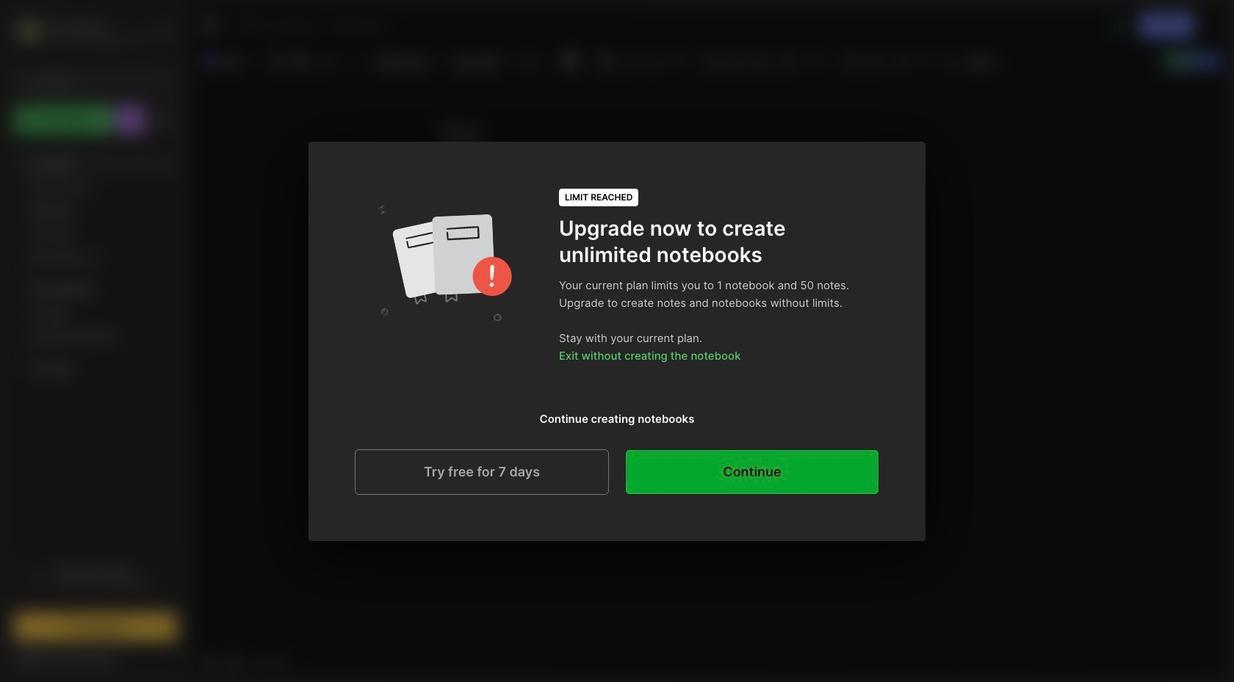 Task type: describe. For each thing, give the bounding box(es) containing it.
font size image
[[519, 51, 555, 71]]

expand tags image
[[19, 309, 28, 318]]

superscript image
[[915, 51, 935, 71]]

heading level image
[[370, 51, 445, 71]]

tree inside the "main" element
[[5, 143, 186, 543]]

task image
[[267, 51, 287, 71]]

insert link image
[[778, 51, 799, 71]]

underline image
[[643, 51, 663, 71]]

bold image
[[596, 51, 616, 71]]

add tag image
[[226, 654, 243, 671]]

font color image
[[559, 51, 594, 71]]

indent image
[[840, 51, 861, 71]]

Note Editor text field
[[192, 76, 1229, 647]]

insert image
[[201, 51, 265, 71]]

numbered list image
[[727, 51, 748, 71]]

strikethrough image
[[891, 51, 912, 71]]

note window element
[[191, 4, 1230, 678]]



Task type: locate. For each thing, give the bounding box(es) containing it.
none search field inside the "main" element
[[40, 73, 164, 90]]

highlight image
[[665, 51, 699, 71]]

main element
[[0, 0, 191, 682]]

add a reminder image
[[201, 654, 218, 671]]

more image
[[964, 51, 1008, 71]]

outdent image
[[864, 51, 885, 71]]

checklist image
[[751, 51, 771, 71]]

undo image
[[317, 51, 338, 71]]

expand note image
[[202, 17, 220, 35]]

expand notebooks image
[[19, 286, 28, 295]]

font family image
[[448, 51, 515, 71]]

alignment image
[[804, 51, 839, 71]]

italic image
[[619, 51, 640, 71]]

subscript image
[[938, 51, 959, 71]]

tree
[[5, 143, 186, 543]]

None search field
[[40, 73, 164, 90]]

calendar event image
[[290, 51, 311, 71]]

bulleted list image
[[704, 51, 724, 71]]

Search text field
[[40, 75, 164, 89]]



Task type: vqa. For each thing, say whether or not it's contained in the screenshot.
THE FONT FAMILY image
yes



